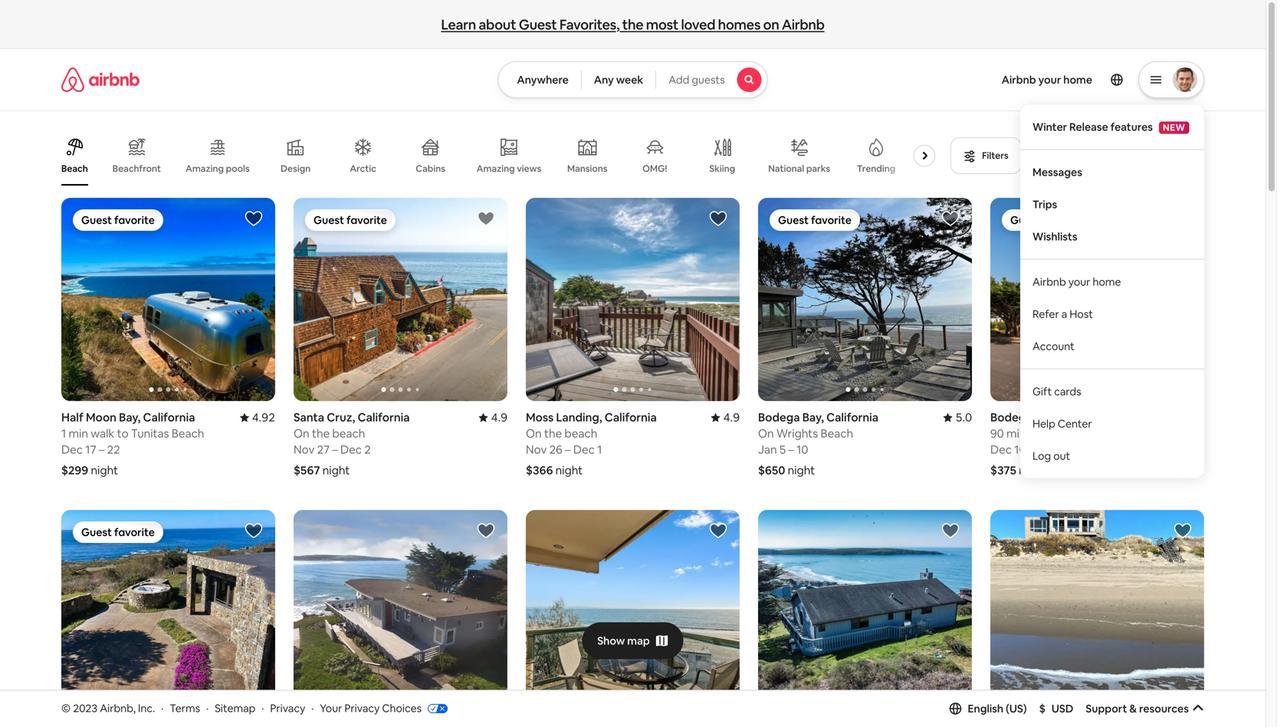 Task type: describe. For each thing, give the bounding box(es) containing it.
add
[[669, 73, 690, 87]]

amazing for amazing pools
[[186, 163, 224, 175]]

show map button
[[582, 623, 684, 659]]

2 · from the left
[[206, 702, 209, 715]]

add to wishlist: bodega bay, california image
[[942, 209, 960, 228]]

filters button
[[951, 137, 1022, 174]]

center
[[1058, 417, 1093, 431]]

inc.
[[138, 702, 155, 715]]

add guests button
[[656, 61, 768, 98]]

miles
[[1007, 426, 1034, 441]]

california for moss landing, california on the beach nov 26 – dec 1 $366 night
[[605, 410, 657, 425]]

resources
[[1140, 702, 1190, 715]]

bay, for bodega bay, california on wrights beach jan 5 – 10 $650 night
[[803, 410, 824, 425]]

wrights
[[777, 426, 819, 441]]

messages link
[[1021, 156, 1205, 188]]

terms link
[[170, 702, 200, 715]]

27
[[317, 442, 330, 457]]

before
[[1103, 150, 1133, 161]]

1 vertical spatial airbnb your home link
[[1021, 266, 1205, 298]]

nov for nov 27 – dec 2
[[294, 442, 315, 457]]

add to wishlist: aptos, california image
[[710, 522, 728, 540]]

10 inside bodega bay, california 90 miles away dec 10 – 15 $375 night
[[1015, 442, 1027, 457]]

your for the top airbnb your home link
[[1039, 73, 1062, 87]]

4.94 out of 5 average rating image
[[1170, 410, 1205, 425]]

beach inside the half moon bay, california 1 min walk to tunitas beach dec 17 – 22 $299 night
[[172, 426, 204, 441]]

a
[[1062, 307, 1068, 321]]

moon
[[86, 410, 117, 425]]

winter
[[1033, 120, 1068, 134]]

terms · sitemap · privacy ·
[[170, 702, 314, 715]]

1 inside moss landing, california on the beach nov 26 – dec 1 $366 night
[[598, 442, 602, 457]]

english (us)
[[968, 702, 1028, 715]]

away
[[1037, 426, 1064, 441]]

dec inside "santa cruz, california on the beach nov 27 – dec 2 $567 night"
[[341, 442, 362, 457]]

jan
[[759, 442, 777, 457]]

– for nov 26 – dec 1
[[565, 442, 571, 457]]

cabins
[[416, 163, 446, 175]]

the for 26
[[544, 426, 562, 441]]

omg!
[[643, 163, 668, 175]]

learn
[[441, 16, 476, 34]]

bodega for miles
[[991, 410, 1033, 425]]

trips link
[[1021, 188, 1205, 221]]

4.9 out of 5 average rating image
[[479, 410, 508, 425]]

2 privacy from the left
[[345, 702, 380, 715]]

english
[[968, 702, 1004, 715]]

your
[[320, 702, 342, 715]]

terms
[[170, 702, 200, 715]]

dec inside bodega bay, california 90 miles away dec 10 – 15 $375 night
[[991, 442, 1012, 457]]

add to wishlist: moss landing, california image
[[710, 209, 728, 228]]

profile element
[[787, 49, 1205, 478]]

bodega bay, california on wrights beach jan 5 – 10 $650 night
[[759, 410, 879, 478]]

about
[[479, 16, 516, 34]]

any week
[[594, 73, 644, 87]]

map
[[628, 634, 650, 648]]

pools
[[226, 163, 250, 175]]

mansions
[[568, 163, 608, 175]]

beach for cruz,
[[332, 426, 365, 441]]

log
[[1033, 449, 1052, 463]]

loved
[[681, 16, 716, 34]]

english (us) button
[[950, 702, 1028, 715]]

filters
[[983, 150, 1009, 161]]

the for 27
[[312, 426, 330, 441]]

add to wishlist: dillon beach, california image
[[477, 522, 496, 540]]

host
[[1070, 307, 1094, 321]]

(us)
[[1006, 702, 1028, 715]]

airbnb for the bottom airbnb your home link
[[1033, 275, 1067, 289]]

airbnb,
[[100, 702, 136, 715]]

4 · from the left
[[312, 702, 314, 715]]

4.92 out of 5 average rating image
[[240, 410, 275, 425]]

national
[[769, 162, 805, 174]]

national parks
[[769, 162, 831, 174]]

on for bodega
[[759, 426, 774, 441]]

$650
[[759, 463, 786, 478]]

wishlists
[[1033, 230, 1078, 244]]

california for bodega bay, california on wrights beach jan 5 – 10 $650 night
[[827, 410, 879, 425]]

show map
[[598, 634, 650, 648]]

out
[[1054, 449, 1071, 463]]

0 vertical spatial airbnb your home link
[[993, 64, 1102, 96]]

winter release features
[[1033, 120, 1154, 134]]

log out
[[1033, 449, 1071, 463]]

add to wishlist: watsonville, california image
[[1174, 522, 1193, 540]]

beach inside bodega bay, california on wrights beach jan 5 – 10 $650 night
[[821, 426, 854, 441]]

$366
[[526, 463, 553, 478]]

santa cruz, california on the beach nov 27 – dec 2 $567 night
[[294, 410, 410, 478]]

5.0 out of 5 average rating image
[[944, 410, 973, 425]]

home for the bottom airbnb your home link
[[1093, 275, 1122, 289]]

support & resources
[[1086, 702, 1190, 715]]

beach for landing,
[[565, 426, 598, 441]]

none search field containing anywhere
[[498, 61, 768, 98]]

tunitas
[[131, 426, 169, 441]]

airbnb your home for the bottom airbnb your home link
[[1033, 275, 1122, 289]]

home for the top airbnb your home link
[[1064, 73, 1093, 87]]

log out button
[[1021, 440, 1205, 472]]

$299
[[61, 463, 88, 478]]

display total before taxes
[[1048, 150, 1158, 161]]

0 horizontal spatial beach
[[61, 163, 88, 175]]

1 privacy from the left
[[270, 702, 305, 715]]

help center link
[[1021, 408, 1205, 440]]

santa
[[294, 410, 324, 425]]

4.9 out of 5 average rating image
[[712, 410, 740, 425]]

$567
[[294, 463, 320, 478]]

– for jan 5 – 10
[[789, 442, 795, 457]]

skiing
[[710, 163, 736, 175]]

parks
[[807, 162, 831, 174]]

learn about guest favorites, the most loved homes on airbnb
[[441, 16, 825, 34]]

california for bodega bay, california 90 miles away dec 10 – 15 $375 night
[[1059, 410, 1111, 425]]

your for the bottom airbnb your home link
[[1069, 275, 1091, 289]]

dec inside moss landing, california on the beach nov 26 – dec 1 $366 night
[[574, 442, 595, 457]]

features
[[1111, 120, 1154, 134]]

refer a host
[[1033, 307, 1094, 321]]

add guests
[[669, 73, 725, 87]]

half moon bay, california 1 min walk to tunitas beach dec 17 – 22 $299 night
[[61, 410, 204, 478]]

amazing for amazing views
[[477, 162, 515, 174]]

guest
[[519, 16, 557, 34]]

group containing amazing views
[[61, 126, 942, 186]]

90
[[991, 426, 1005, 441]]



Task type: locate. For each thing, give the bounding box(es) containing it.
dec right the 26 on the left
[[574, 442, 595, 457]]

&
[[1130, 702, 1138, 715]]

landing,
[[556, 410, 603, 425]]

4 night from the left
[[788, 463, 816, 478]]

0 horizontal spatial 10
[[797, 442, 809, 457]]

2 vertical spatial airbnb
[[1033, 275, 1067, 289]]

0 vertical spatial your
[[1039, 73, 1062, 87]]

night down the 22 in the bottom left of the page
[[91, 463, 118, 478]]

2
[[365, 442, 371, 457]]

airbnb your home link up winter
[[993, 64, 1102, 96]]

refer
[[1033, 307, 1060, 321]]

night down the 26 on the left
[[556, 463, 583, 478]]

bay, for bodega bay, california 90 miles away dec 10 – 15 $375 night
[[1035, 410, 1057, 425]]

the inside moss landing, california on the beach nov 26 – dec 1 $366 night
[[544, 426, 562, 441]]

home up 'refer a host' link
[[1093, 275, 1122, 289]]

account
[[1033, 339, 1075, 353]]

on for moss
[[526, 426, 542, 441]]

nov left the 26 on the left
[[526, 442, 547, 457]]

bay, up to
[[119, 410, 141, 425]]

5.0
[[956, 410, 973, 425]]

on down santa
[[294, 426, 310, 441]]

california inside bodega bay, california on wrights beach jan 5 – 10 $650 night
[[827, 410, 879, 425]]

10 down miles
[[1015, 442, 1027, 457]]

1 vertical spatial airbnb your home
[[1033, 275, 1122, 289]]

your up the host
[[1069, 275, 1091, 289]]

1 bodega from the left
[[759, 410, 800, 425]]

3 – from the left
[[565, 442, 571, 457]]

0 vertical spatial airbnb your home
[[1002, 73, 1093, 87]]

$
[[1040, 702, 1046, 715]]

add to wishlist: big sur, california image
[[245, 522, 263, 540]]

2 california from the left
[[358, 410, 410, 425]]

1 · from the left
[[161, 702, 164, 715]]

privacy right "your"
[[345, 702, 380, 715]]

2 – from the left
[[332, 442, 338, 457]]

1 horizontal spatial beach
[[172, 426, 204, 441]]

0 horizontal spatial your
[[1039, 73, 1062, 87]]

4.9 for santa cruz, california on the beach nov 27 – dec 2 $567 night
[[491, 410, 508, 425]]

bay, up wrights
[[803, 410, 824, 425]]

1 horizontal spatial beach
[[565, 426, 598, 441]]

amazing
[[477, 162, 515, 174], [186, 163, 224, 175]]

3 bay, from the left
[[1035, 410, 1057, 425]]

the left the most on the right of page
[[623, 16, 644, 34]]

1 – from the left
[[99, 442, 105, 457]]

0 horizontal spatial bay,
[[119, 410, 141, 425]]

1 dec from the left
[[61, 442, 83, 457]]

1 horizontal spatial the
[[544, 426, 562, 441]]

privacy link
[[270, 702, 305, 715]]

0 vertical spatial 1
[[61, 426, 66, 441]]

– inside bodega bay, california 90 miles away dec 10 – 15 $375 night
[[1029, 442, 1035, 457]]

night right $650
[[788, 463, 816, 478]]

2 horizontal spatial bay,
[[1035, 410, 1057, 425]]

2 dec from the left
[[341, 442, 362, 457]]

week
[[616, 73, 644, 87]]

5 night from the left
[[1019, 463, 1047, 478]]

night inside bodega bay, california on wrights beach jan 5 – 10 $650 night
[[788, 463, 816, 478]]

the up the 26 on the left
[[544, 426, 562, 441]]

· right terms
[[206, 702, 209, 715]]

0 horizontal spatial nov
[[294, 442, 315, 457]]

beach down landing,
[[565, 426, 598, 441]]

$ usd
[[1040, 702, 1074, 715]]

airbnb your home up the host
[[1033, 275, 1122, 289]]

3 · from the left
[[262, 702, 264, 715]]

0 horizontal spatial 1
[[61, 426, 66, 441]]

5
[[780, 442, 786, 457]]

– inside bodega bay, california on wrights beach jan 5 – 10 $650 night
[[789, 442, 795, 457]]

learn about guest favorites, the most loved homes on airbnb link
[[435, 10, 831, 40]]

on inside "santa cruz, california on the beach nov 27 – dec 2 $567 night"
[[294, 426, 310, 441]]

night down 27
[[323, 463, 350, 478]]

new
[[1164, 122, 1186, 134]]

the up 27
[[312, 426, 330, 441]]

3 night from the left
[[556, 463, 583, 478]]

None search field
[[498, 61, 768, 98]]

dec down the 90
[[991, 442, 1012, 457]]

on inside moss landing, california on the beach nov 26 – dec 1 $366 night
[[526, 426, 542, 441]]

gift cards
[[1033, 385, 1082, 399]]

beach right tunitas
[[172, 426, 204, 441]]

1
[[61, 426, 66, 441], [598, 442, 602, 457]]

nov for nov 26 – dec 1
[[526, 442, 547, 457]]

amazing left pools
[[186, 163, 224, 175]]

1 left min
[[61, 426, 66, 441]]

$375
[[991, 463, 1017, 478]]

– inside moss landing, california on the beach nov 26 – dec 1 $366 night
[[565, 442, 571, 457]]

22
[[107, 442, 120, 457]]

release
[[1070, 120, 1109, 134]]

nov
[[294, 442, 315, 457], [526, 442, 547, 457]]

1 vertical spatial airbnb
[[1002, 73, 1037, 87]]

26
[[550, 442, 563, 457]]

4 dec from the left
[[991, 442, 1012, 457]]

dec left 2
[[341, 442, 362, 457]]

· left "your"
[[312, 702, 314, 715]]

2 night from the left
[[323, 463, 350, 478]]

bodega up miles
[[991, 410, 1033, 425]]

airbnb your home up winter
[[1002, 73, 1093, 87]]

1 nov from the left
[[294, 442, 315, 457]]

on inside bodega bay, california on wrights beach jan 5 – 10 $650 night
[[759, 426, 774, 441]]

the
[[623, 16, 644, 34], [312, 426, 330, 441], [544, 426, 562, 441]]

bay, up away
[[1035, 410, 1057, 425]]

trips
[[1033, 198, 1058, 211]]

– inside "santa cruz, california on the beach nov 27 – dec 2 $567 night"
[[332, 442, 338, 457]]

display
[[1048, 150, 1079, 161]]

0 horizontal spatial amazing
[[186, 163, 224, 175]]

0 horizontal spatial privacy
[[270, 702, 305, 715]]

1 horizontal spatial 1
[[598, 442, 602, 457]]

nov inside "santa cruz, california on the beach nov 27 – dec 2 $567 night"
[[294, 442, 315, 457]]

beach left 'beachfront'
[[61, 163, 88, 175]]

min
[[69, 426, 88, 441]]

moss landing, california on the beach nov 26 – dec 1 $366 night
[[526, 410, 657, 478]]

1 horizontal spatial 4.9
[[724, 410, 740, 425]]

nov left 27
[[294, 442, 315, 457]]

bay, inside bodega bay, california 90 miles away dec 10 – 15 $375 night
[[1035, 410, 1057, 425]]

3 california from the left
[[605, 410, 657, 425]]

the inside "santa cruz, california on the beach nov 27 – dec 2 $567 night"
[[312, 426, 330, 441]]

nov inside moss landing, california on the beach nov 26 – dec 1 $366 night
[[526, 442, 547, 457]]

beach inside moss landing, california on the beach nov 26 – dec 1 $366 night
[[565, 426, 598, 441]]

– right 17
[[99, 442, 105, 457]]

california inside moss landing, california on the beach nov 26 – dec 1 $366 night
[[605, 410, 657, 425]]

homes
[[718, 16, 761, 34]]

dec inside the half moon bay, california 1 min walk to tunitas beach dec 17 – 22 $299 night
[[61, 442, 83, 457]]

gift
[[1033, 385, 1053, 399]]

home up release at the top right
[[1064, 73, 1093, 87]]

any
[[594, 73, 614, 87]]

anywhere
[[517, 73, 569, 87]]

your privacy choices link
[[320, 702, 448, 716]]

1 10 from the left
[[797, 442, 809, 457]]

on down the moss
[[526, 426, 542, 441]]

2 bay, from the left
[[803, 410, 824, 425]]

17
[[85, 442, 96, 457]]

1 4.9 from the left
[[491, 410, 508, 425]]

airbnb your home link up the host
[[1021, 266, 1205, 298]]

0 vertical spatial airbnb
[[782, 16, 825, 34]]

2 horizontal spatial beach
[[821, 426, 854, 441]]

1 horizontal spatial on
[[526, 426, 542, 441]]

refer a host link
[[1021, 298, 1205, 330]]

– right 5
[[789, 442, 795, 457]]

cruz,
[[327, 410, 355, 425]]

most
[[646, 16, 679, 34]]

favorites,
[[560, 16, 620, 34]]

group
[[61, 126, 942, 186], [61, 198, 275, 401], [294, 198, 508, 401], [526, 198, 740, 401], [759, 198, 973, 401], [991, 198, 1205, 401], [61, 510, 275, 713], [294, 510, 508, 713], [526, 510, 740, 713], [759, 510, 973, 713], [991, 510, 1205, 713]]

5 california from the left
[[1059, 410, 1111, 425]]

1 horizontal spatial nov
[[526, 442, 547, 457]]

night inside bodega bay, california 90 miles away dec 10 – 15 $375 night
[[1019, 463, 1047, 478]]

amazing views
[[477, 162, 542, 174]]

california inside "santa cruz, california on the beach nov 27 – dec 2 $567 night"
[[358, 410, 410, 425]]

dec
[[61, 442, 83, 457], [341, 442, 362, 457], [574, 442, 595, 457], [991, 442, 1012, 457]]

design
[[281, 163, 311, 175]]

choices
[[382, 702, 422, 715]]

airbnb your home
[[1002, 73, 1093, 87], [1033, 275, 1122, 289]]

cards
[[1055, 385, 1082, 399]]

arctic
[[350, 163, 377, 175]]

– right 27
[[332, 442, 338, 457]]

10 down wrights
[[797, 442, 809, 457]]

1 inside the half moon bay, california 1 min walk to tunitas beach dec 17 – 22 $299 night
[[61, 426, 66, 441]]

california inside bodega bay, california 90 miles away dec 10 – 15 $375 night
[[1059, 410, 1111, 425]]

add to wishlist: half moon bay, california image
[[245, 209, 263, 228]]

account link
[[1021, 330, 1205, 363]]

10 inside bodega bay, california on wrights beach jan 5 – 10 $650 night
[[797, 442, 809, 457]]

privacy left "your"
[[270, 702, 305, 715]]

night inside moss landing, california on the beach nov 26 – dec 1 $366 night
[[556, 463, 583, 478]]

bodega for wrights
[[759, 410, 800, 425]]

0 horizontal spatial on
[[294, 426, 310, 441]]

2 10 from the left
[[1015, 442, 1027, 457]]

4.9 for moss landing, california on the beach nov 26 – dec 1 $366 night
[[724, 410, 740, 425]]

support & resources button
[[1086, 702, 1205, 715]]

· right inc.
[[161, 702, 164, 715]]

2 4.9 from the left
[[724, 410, 740, 425]]

beachfront
[[113, 163, 161, 175]]

your privacy choices
[[320, 702, 422, 715]]

2 beach from the left
[[565, 426, 598, 441]]

bodega inside bodega bay, california on wrights beach jan 5 – 10 $650 night
[[759, 410, 800, 425]]

beach inside "santa cruz, california on the beach nov 27 – dec 2 $567 night"
[[332, 426, 365, 441]]

california
[[143, 410, 195, 425], [358, 410, 410, 425], [605, 410, 657, 425], [827, 410, 879, 425], [1059, 410, 1111, 425]]

2 nov from the left
[[526, 442, 547, 457]]

bay, inside the half moon bay, california 1 min walk to tunitas beach dec 17 – 22 $299 night
[[119, 410, 141, 425]]

airbnb for the top airbnb your home link
[[1002, 73, 1037, 87]]

bay, inside bodega bay, california on wrights beach jan 5 – 10 $650 night
[[803, 410, 824, 425]]

15
[[1037, 442, 1049, 457]]

beach down cruz,
[[332, 426, 365, 441]]

1 bay, from the left
[[119, 410, 141, 425]]

usd
[[1052, 702, 1074, 715]]

home
[[1064, 73, 1093, 87], [1093, 275, 1122, 289]]

anywhere button
[[498, 61, 582, 98]]

wishlists link
[[1021, 221, 1205, 253]]

airbnb inside learn about guest favorites, the most loved homes on airbnb link
[[782, 16, 825, 34]]

add to wishlist: dillon beach, california image
[[942, 522, 960, 540]]

help
[[1033, 417, 1056, 431]]

1 california from the left
[[143, 410, 195, 425]]

0 vertical spatial home
[[1064, 73, 1093, 87]]

on up jan
[[759, 426, 774, 441]]

add to wishlist: santa cruz, california image
[[477, 209, 496, 228]]

0 horizontal spatial beach
[[332, 426, 365, 441]]

2023
[[73, 702, 98, 715]]

half
[[61, 410, 83, 425]]

1 vertical spatial 1
[[598, 442, 602, 457]]

night
[[91, 463, 118, 478], [323, 463, 350, 478], [556, 463, 583, 478], [788, 463, 816, 478], [1019, 463, 1047, 478]]

privacy
[[270, 702, 305, 715], [345, 702, 380, 715]]

4 – from the left
[[789, 442, 795, 457]]

the for homes
[[623, 16, 644, 34]]

trending
[[858, 163, 896, 175]]

on for santa
[[294, 426, 310, 441]]

2 bodega from the left
[[991, 410, 1033, 425]]

2 horizontal spatial the
[[623, 16, 644, 34]]

1 vertical spatial your
[[1069, 275, 1091, 289]]

california for santa cruz, california on the beach nov 27 – dec 2 $567 night
[[358, 410, 410, 425]]

your up winter
[[1039, 73, 1062, 87]]

1 horizontal spatial bodega
[[991, 410, 1033, 425]]

dec down min
[[61, 442, 83, 457]]

airbnb up the refer
[[1033, 275, 1067, 289]]

1 horizontal spatial your
[[1069, 275, 1091, 289]]

airbnb your home for the top airbnb your home link
[[1002, 73, 1093, 87]]

airbnb right the on
[[782, 16, 825, 34]]

bodega up wrights
[[759, 410, 800, 425]]

to
[[117, 426, 129, 441]]

· left privacy link
[[262, 702, 264, 715]]

1 horizontal spatial privacy
[[345, 702, 380, 715]]

bodega inside bodega bay, california 90 miles away dec 10 – 15 $375 night
[[991, 410, 1033, 425]]

california inside the half moon bay, california 1 min walk to tunitas beach dec 17 – 22 $299 night
[[143, 410, 195, 425]]

amazing left views
[[477, 162, 515, 174]]

bodega bay, california 90 miles away dec 10 – 15 $375 night
[[991, 410, 1111, 478]]

your
[[1039, 73, 1062, 87], [1069, 275, 1091, 289]]

0 horizontal spatial the
[[312, 426, 330, 441]]

5 – from the left
[[1029, 442, 1035, 457]]

1 beach from the left
[[332, 426, 365, 441]]

sitemap
[[215, 702, 256, 715]]

1 on from the left
[[294, 426, 310, 441]]

4 california from the left
[[827, 410, 879, 425]]

3 dec from the left
[[574, 442, 595, 457]]

1 horizontal spatial amazing
[[477, 162, 515, 174]]

4.9
[[491, 410, 508, 425], [724, 410, 740, 425]]

0 horizontal spatial bodega
[[759, 410, 800, 425]]

– inside the half moon bay, california 1 min walk to tunitas beach dec 17 – 22 $299 night
[[99, 442, 105, 457]]

1 vertical spatial home
[[1093, 275, 1122, 289]]

beach right wrights
[[821, 426, 854, 441]]

airbnb up winter
[[1002, 73, 1037, 87]]

any week button
[[581, 61, 657, 98]]

1 night from the left
[[91, 463, 118, 478]]

night inside "santa cruz, california on the beach nov 27 – dec 2 $567 night"
[[323, 463, 350, 478]]

0 horizontal spatial 4.9
[[491, 410, 508, 425]]

1 down landing,
[[598, 442, 602, 457]]

gift cards link
[[1021, 376, 1205, 408]]

3 on from the left
[[759, 426, 774, 441]]

© 2023 airbnb, inc. ·
[[61, 702, 164, 715]]

1 horizontal spatial bay,
[[803, 410, 824, 425]]

– for dec 10 – 15
[[1029, 442, 1035, 457]]

2 on from the left
[[526, 426, 542, 441]]

amazing pools
[[186, 163, 250, 175]]

1 horizontal spatial 10
[[1015, 442, 1027, 457]]

– for nov 27 – dec 2
[[332, 442, 338, 457]]

2 horizontal spatial on
[[759, 426, 774, 441]]

– left '15'
[[1029, 442, 1035, 457]]

– right the 26 on the left
[[565, 442, 571, 457]]

night down '15'
[[1019, 463, 1047, 478]]

show
[[598, 634, 625, 648]]

night inside the half moon bay, california 1 min walk to tunitas beach dec 17 – 22 $299 night
[[91, 463, 118, 478]]



Task type: vqa. For each thing, say whether or not it's contained in the screenshot.
Dec inside the Half Moon Bay, California 1 Min Walk To Tunitas Beach Dec 17 – 22 $299 Night
yes



